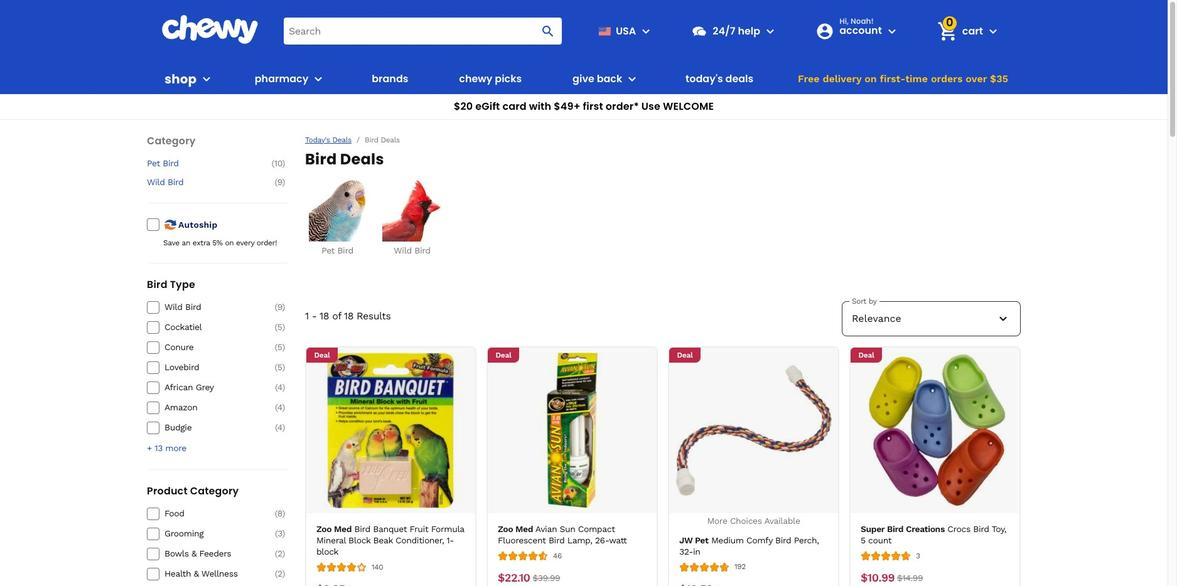 Task type: locate. For each thing, give the bounding box(es) containing it.
2 deal from the left
[[496, 351, 512, 360]]

( 9 ) left 1
[[275, 302, 285, 312]]

sun
[[560, 524, 576, 535]]

( for lovebird
[[275, 362, 277, 373]]

( for conure
[[275, 342, 277, 352]]

1 ) from the top
[[282, 158, 285, 168]]

menu image right usa
[[639, 24, 654, 39]]

1 vertical spatial today's deals link
[[305, 135, 352, 145]]

0 vertical spatial wild bird
[[147, 177, 184, 187]]

4 for budgie
[[278, 423, 282, 433]]

1 horizontal spatial today's
[[686, 72, 723, 86]]

on left 'first-'
[[865, 73, 877, 85]]

$10.99 $14.99
[[861, 572, 923, 585]]

health & wellness link
[[165, 569, 254, 580]]

2 for bowls & feeders
[[278, 549, 282, 559]]

amazon link
[[165, 402, 254, 413]]

1 vertical spatial ( 5 )
[[275, 342, 285, 352]]

4
[[278, 383, 282, 393], [278, 403, 282, 413], [278, 423, 282, 433]]

0 vertical spatial today's
[[686, 72, 723, 86]]

1 horizontal spatial on
[[865, 73, 877, 85]]

1
[[305, 310, 309, 322]]

2 ( 2 ) from the top
[[275, 569, 285, 579]]

0 vertical spatial on
[[865, 73, 877, 85]]

crocs
[[948, 524, 971, 535]]

bird banquet fruit formula mineral block beak conditioner, 1- block
[[317, 524, 464, 557]]

cart menu image
[[986, 24, 1001, 39]]

1 vertical spatial 4
[[278, 403, 282, 413]]

0 vertical spatial wild
[[147, 177, 165, 187]]

6 ) from the top
[[282, 362, 285, 373]]

)
[[282, 158, 285, 168], [282, 177, 285, 187], [282, 302, 285, 312], [282, 322, 285, 332], [282, 342, 285, 352], [282, 362, 285, 373], [282, 383, 285, 393], [282, 403, 285, 413], [282, 423, 285, 433], [282, 509, 285, 519], [282, 529, 285, 539], [282, 549, 285, 559], [282, 569, 285, 579]]

( for bowls & feeders
[[275, 549, 278, 559]]

18 right -
[[320, 310, 329, 322]]

today's deals down pharmacy menu icon
[[305, 135, 352, 144]]

&
[[192, 549, 197, 559], [194, 569, 199, 579]]

pet bird inside list
[[322, 246, 354, 256]]

today's deals up welcome
[[686, 72, 754, 86]]

cockatiel link
[[165, 322, 254, 333]]

2 med from the left
[[516, 524, 533, 535]]

pharmacy
[[255, 72, 309, 86]]

1 zoo med from the left
[[317, 524, 352, 535]]

1 2 from the top
[[278, 549, 282, 559]]

1 horizontal spatial today's deals link
[[681, 64, 759, 94]]

& right bowls
[[192, 549, 197, 559]]

0 horizontal spatial zoo med
[[317, 524, 352, 535]]

( 9 ) down ( 10 ) at the top left of the page
[[275, 177, 285, 187]]

( 2 ) for bowls & feeders
[[275, 549, 285, 559]]

0 vertical spatial pet bird
[[147, 158, 179, 168]]

category
[[147, 134, 196, 148], [190, 484, 239, 499]]

3 4 from the top
[[278, 423, 282, 433]]

) for food
[[282, 509, 285, 519]]

items image
[[937, 20, 959, 42]]

conditioner,
[[396, 536, 444, 546]]

0 horizontal spatial pet bird link
[[147, 158, 254, 169]]

9 ) from the top
[[282, 423, 285, 433]]

0 vertical spatial ( 4 )
[[275, 383, 285, 393]]

help menu image
[[763, 24, 778, 39]]

deal for bird banquet fruit formula mineral block beak conditioner, 1- block
[[314, 351, 330, 360]]

brands
[[372, 72, 409, 86]]

bird inside medium comfy bird perch, 32-in
[[776, 535, 792, 546]]

1-
[[447, 536, 454, 546]]

1 vertical spatial wild bird
[[394, 246, 431, 256]]

1 vertical spatial ( 4 )
[[275, 403, 285, 413]]

+ 13 more
[[147, 444, 186, 454]]

wild bird down wild bird image
[[394, 246, 431, 256]]

zoo med avian sun compact fluorescent bird lamp, 26-watt image
[[495, 353, 650, 509]]

cockatiel
[[165, 322, 202, 332]]

extra
[[193, 239, 210, 248]]

None text field
[[716, 583, 742, 587]]

comfy
[[747, 535, 773, 546]]

1 vertical spatial ( 9 )
[[275, 302, 285, 312]]

$20 egift card with $49+ first order* use welcome
[[454, 99, 714, 114]]

med up mineral
[[334, 524, 352, 535]]

order*
[[606, 99, 639, 114]]

submit search image
[[541, 24, 556, 39]]

0 vertical spatial 2
[[278, 549, 282, 559]]

zoo up fluorescent
[[498, 524, 513, 535]]

2 for health & wellness
[[278, 569, 282, 579]]

bird inside crocs bird toy, 5 count
[[974, 524, 990, 535]]

product category
[[147, 484, 239, 499]]

1 vertical spatial &
[[194, 569, 199, 579]]

18 right of
[[344, 310, 354, 322]]

1 vertical spatial 9
[[277, 302, 282, 312]]

0
[[947, 15, 954, 30]]

1 vertical spatial on
[[225, 239, 234, 248]]

today's down pharmacy menu icon
[[305, 135, 330, 144]]

1 horizontal spatial med
[[516, 524, 533, 535]]

1 horizontal spatial pet bird
[[322, 246, 354, 256]]

$10.99 text field
[[861, 572, 895, 585]]

card
[[503, 99, 527, 114]]

deals
[[726, 72, 754, 86], [333, 135, 352, 144], [381, 135, 400, 144], [340, 149, 384, 170]]

9 left 1
[[277, 302, 282, 312]]

0 horizontal spatial pet
[[147, 158, 160, 168]]

wild
[[147, 177, 165, 187], [394, 246, 412, 256], [165, 302, 183, 312]]

( 5 ) for conure
[[275, 342, 285, 352]]

picks
[[495, 72, 522, 86]]

8 ) from the top
[[282, 403, 285, 413]]

3 up $14.99
[[916, 552, 921, 561]]

menu image inside shop popup button
[[199, 72, 214, 87]]

3 deal from the left
[[677, 351, 693, 360]]

( 2 ) for health & wellness
[[275, 569, 285, 579]]

5 for conure
[[277, 342, 282, 352]]

Search text field
[[284, 18, 562, 45]]

0 vertical spatial menu image
[[639, 24, 654, 39]]

& for feeders
[[192, 549, 197, 559]]

$14.99 text field
[[898, 572, 923, 585]]

1 ( 2 ) from the top
[[275, 549, 285, 559]]

1 18 from the left
[[320, 310, 329, 322]]

11 ) from the top
[[282, 529, 285, 539]]

0 horizontal spatial 3
[[278, 529, 282, 539]]

wellness
[[202, 569, 238, 579]]

1 vertical spatial pet bird
[[322, 246, 354, 256]]

zoo med up mineral
[[317, 524, 352, 535]]

3 ) from the top
[[282, 302, 285, 312]]

2 zoo from the left
[[498, 524, 513, 535]]

( 3 )
[[275, 529, 285, 539]]

2 2 from the top
[[278, 569, 282, 579]]

0 vertical spatial ( 9 )
[[275, 177, 285, 187]]

0 vertical spatial pet
[[147, 158, 160, 168]]

bird deals
[[365, 135, 400, 144], [305, 149, 384, 170]]

menu image inside usa popup button
[[639, 24, 654, 39]]

0 vertical spatial 9
[[277, 177, 282, 187]]

3 ( 4 ) from the top
[[275, 423, 285, 433]]

0 vertical spatial today's deals link
[[681, 64, 759, 94]]

chewy home image
[[161, 15, 259, 44]]

0 vertical spatial &
[[192, 549, 197, 559]]

( for health & wellness
[[275, 569, 278, 579]]

12 ) from the top
[[282, 549, 285, 559]]

of
[[332, 310, 341, 322]]

1 vertical spatial pet bird link
[[305, 179, 370, 256]]

1 vertical spatial 2
[[278, 569, 282, 579]]

2 horizontal spatial pet
[[695, 535, 709, 546]]

2 vertical spatial ( 4 )
[[275, 423, 285, 433]]

0 horizontal spatial today's
[[305, 135, 330, 144]]

0 vertical spatial 4
[[278, 383, 282, 393]]

2 zoo med from the left
[[498, 524, 533, 535]]

menu image for shop popup button
[[199, 72, 214, 87]]

0 vertical spatial bird deals
[[365, 135, 400, 144]]

13 ) from the top
[[282, 569, 285, 579]]

crocs bird toy, 5 count
[[861, 524, 1007, 546]]

bird deals down 'brands' link
[[365, 135, 400, 144]]

jw pet
[[680, 535, 709, 546]]

0 vertical spatial ( 2 )
[[275, 549, 285, 559]]

bird inside avian sun compact fluorescent bird lamp, 26-watt
[[549, 536, 565, 546]]

1 vertical spatial 3
[[916, 552, 921, 561]]

2 vertical spatial 4
[[278, 423, 282, 433]]

deal
[[314, 351, 330, 360], [496, 351, 512, 360], [677, 351, 693, 360], [859, 351, 875, 360]]

10 ) from the top
[[282, 509, 285, 519]]

0 vertical spatial pet bird link
[[147, 158, 254, 169]]

grooming
[[165, 529, 204, 539]]

) for wild bird
[[282, 302, 285, 312]]

1 ( 4 ) from the top
[[275, 383, 285, 393]]

5 ) from the top
[[282, 342, 285, 352]]

( 4 ) for amazon
[[275, 403, 285, 413]]

more choices available
[[708, 516, 801, 526]]

bird
[[365, 135, 379, 144], [305, 149, 337, 170], [163, 158, 179, 168], [168, 177, 184, 187], [338, 246, 354, 256], [415, 246, 431, 256], [147, 278, 168, 292], [185, 302, 201, 312], [355, 524, 371, 535], [887, 524, 904, 535], [974, 524, 990, 535], [776, 535, 792, 546], [549, 536, 565, 546]]

jw
[[680, 535, 693, 546]]

0 horizontal spatial 18
[[320, 310, 329, 322]]

shop button
[[165, 64, 214, 94]]

toy,
[[992, 524, 1007, 535]]

pet
[[147, 158, 160, 168], [322, 246, 335, 256], [695, 535, 709, 546]]

1 ( 5 ) from the top
[[275, 322, 285, 332]]

type
[[170, 278, 195, 292]]

more
[[708, 516, 728, 526]]

list
[[305, 179, 1021, 256]]

$22.10 $39.99
[[498, 572, 560, 585]]

today's up welcome
[[686, 72, 723, 86]]

1 horizontal spatial pet bird link
[[305, 179, 370, 256]]

9 down ( 10 ) at the top left of the page
[[277, 177, 282, 187]]

( 9 )
[[275, 177, 285, 187], [275, 302, 285, 312]]

on right 5%
[[225, 239, 234, 248]]

4 ) from the top
[[282, 322, 285, 332]]

0 horizontal spatial med
[[334, 524, 352, 535]]

bird deals up pet bird image
[[305, 149, 384, 170]]

bird inside bird banquet fruit formula mineral block beak conditioner, 1- block
[[355, 524, 371, 535]]

beak
[[373, 536, 393, 546]]

zoo for bird banquet fruit formula mineral block beak conditioner, 1- block
[[317, 524, 332, 535]]

1 vertical spatial ( 2 )
[[275, 569, 285, 579]]

0 vertical spatial ( 5 )
[[275, 322, 285, 332]]

avian sun compact fluorescent bird lamp, 26-watt
[[498, 524, 627, 546]]

1 4 from the top
[[278, 383, 282, 393]]

1 zoo from the left
[[317, 524, 332, 535]]

1 horizontal spatial 18
[[344, 310, 354, 322]]

deal for crocs bird toy, 5 count
[[859, 351, 875, 360]]

menu image right the shop
[[199, 72, 214, 87]]

0 vertical spatial today's deals
[[686, 72, 754, 86]]

0 vertical spatial 3
[[278, 529, 282, 539]]

compact
[[578, 524, 615, 535]]

24/7 help
[[713, 24, 761, 38]]

today's deals link down pharmacy menu icon
[[305, 135, 352, 145]]

& right health
[[194, 569, 199, 579]]

1 vertical spatial today's deals
[[305, 135, 352, 144]]

( for african grey
[[275, 383, 278, 393]]

0 horizontal spatial today's deals
[[305, 135, 352, 144]]

1 horizontal spatial pet
[[322, 246, 335, 256]]

wild bird up cockatiel
[[165, 302, 201, 312]]

) for lovebird
[[282, 362, 285, 373]]

wild bird inside list
[[394, 246, 431, 256]]

shop
[[165, 70, 197, 88]]

count
[[869, 536, 892, 546]]

0 horizontal spatial zoo
[[317, 524, 332, 535]]

1 horizontal spatial zoo med
[[498, 524, 533, 535]]

today's deals link up welcome
[[681, 64, 759, 94]]

5 for lovebird
[[277, 362, 282, 373]]

3 down ( 8 )
[[278, 529, 282, 539]]

2 ( 4 ) from the top
[[275, 403, 285, 413]]

None text field
[[680, 583, 713, 587], [317, 583, 345, 587], [348, 583, 370, 587], [680, 583, 713, 587], [317, 583, 345, 587], [348, 583, 370, 587]]

formula
[[431, 524, 464, 535]]

wild bird up autoship
[[147, 177, 184, 187]]

(
[[272, 158, 274, 168], [275, 177, 277, 187], [275, 302, 277, 312], [275, 322, 277, 332], [275, 342, 277, 352], [275, 362, 277, 373], [275, 383, 278, 393], [275, 403, 278, 413], [275, 423, 278, 433], [275, 509, 277, 519], [275, 529, 278, 539], [275, 549, 278, 559], [275, 569, 278, 579]]

bird type
[[147, 278, 195, 292]]

save an extra 5% on every order!
[[163, 239, 277, 248]]

wild bird
[[147, 177, 184, 187], [394, 246, 431, 256], [165, 302, 201, 312]]

food
[[165, 509, 184, 519]]

3 ( 5 ) from the top
[[275, 362, 285, 373]]

2 vertical spatial ( 5 )
[[275, 362, 285, 373]]

( 2 )
[[275, 549, 285, 559], [275, 569, 285, 579]]

pet bird link
[[147, 158, 254, 169], [305, 179, 370, 256]]

1 vertical spatial today's
[[305, 135, 330, 144]]

zoo
[[317, 524, 332, 535], [498, 524, 513, 535]]

pet bird
[[147, 158, 179, 168], [322, 246, 354, 256]]

2
[[278, 549, 282, 559], [278, 569, 282, 579]]

wild inside list
[[394, 246, 412, 256]]

1 vertical spatial wild
[[394, 246, 412, 256]]

) for cockatiel
[[282, 322, 285, 332]]

med up fluorescent
[[516, 524, 533, 535]]

jw pet medium comfy bird perch, 32-in image
[[676, 353, 832, 509]]

deals inside site banner
[[726, 72, 754, 86]]

1 deal from the left
[[314, 351, 330, 360]]

0 horizontal spatial menu image
[[199, 72, 214, 87]]

give back menu image
[[625, 72, 640, 87]]

$49+
[[554, 99, 581, 114]]

usa button
[[594, 16, 654, 46]]

1 horizontal spatial zoo
[[498, 524, 513, 535]]

1 horizontal spatial today's deals
[[686, 72, 754, 86]]

free delivery on first-time orders over $35
[[798, 73, 1009, 85]]

zoo up mineral
[[317, 524, 332, 535]]

7 ) from the top
[[282, 383, 285, 393]]

1 horizontal spatial menu image
[[639, 24, 654, 39]]

menu image
[[639, 24, 654, 39], [199, 72, 214, 87]]

2 ( 5 ) from the top
[[275, 342, 285, 352]]

4 deal from the left
[[859, 351, 875, 360]]

1 med from the left
[[334, 524, 352, 535]]

1 vertical spatial menu image
[[199, 72, 214, 87]]

2 4 from the top
[[278, 403, 282, 413]]

zoo med up fluorescent
[[498, 524, 533, 535]]

wild bird image
[[381, 179, 444, 242]]

140
[[372, 563, 383, 572]]

1 vertical spatial pet
[[322, 246, 335, 256]]

1 horizontal spatial 3
[[916, 552, 921, 561]]

( 5 )
[[275, 322, 285, 332], [275, 342, 285, 352], [275, 362, 285, 373]]

list containing pet bird
[[305, 179, 1021, 256]]



Task type: vqa. For each thing, say whether or not it's contained in the screenshot.


Task type: describe. For each thing, give the bounding box(es) containing it.
lamp,
[[568, 536, 593, 546]]

zoo for avian sun compact fluorescent bird lamp, 26-watt
[[498, 524, 513, 535]]

autoship link
[[163, 217, 254, 232]]

grey
[[196, 383, 214, 393]]

fluorescent
[[498, 536, 546, 546]]

Product search field
[[284, 18, 562, 45]]

help
[[738, 24, 761, 38]]

med for bird
[[334, 524, 352, 535]]

give back
[[573, 72, 623, 86]]

24/7 help link
[[687, 16, 761, 46]]

1 - 18 of 18 results
[[305, 310, 391, 322]]

( for wild bird
[[275, 302, 277, 312]]

1 vertical spatial bird deals
[[305, 149, 384, 170]]

creations
[[906, 524, 945, 535]]

2 18 from the left
[[344, 310, 354, 322]]

african
[[165, 383, 193, 393]]

bowls
[[165, 549, 189, 559]]

deal for avian sun compact fluorescent bird lamp, 26-watt
[[496, 351, 512, 360]]

chewy
[[459, 72, 493, 86]]

1 vertical spatial category
[[190, 484, 239, 499]]

( for cockatiel
[[275, 322, 277, 332]]

8
[[277, 509, 282, 519]]

4 for african grey
[[278, 383, 282, 393]]

block
[[349, 536, 371, 546]]

an
[[182, 239, 190, 248]]

chewy picks
[[459, 72, 522, 86]]

( for grooming
[[275, 529, 278, 539]]

give
[[573, 72, 595, 86]]

) for conure
[[282, 342, 285, 352]]

( for budgie
[[275, 423, 278, 433]]

4 for amazon
[[278, 403, 282, 413]]

today's deals inside site banner
[[686, 72, 754, 86]]

free delivery on first-time orders over $35 button
[[795, 64, 1013, 94]]

product
[[147, 484, 188, 499]]

2 ( 9 ) from the top
[[275, 302, 285, 312]]

welcome
[[663, 99, 714, 114]]

$20 egift card with $49+ first order* use welcome link
[[0, 94, 1168, 120]]

health & wellness
[[165, 569, 238, 579]]

orders
[[931, 73, 963, 85]]

0 horizontal spatial on
[[225, 239, 234, 248]]

budgie link
[[165, 422, 254, 433]]

pet inside list
[[322, 246, 335, 256]]

account
[[840, 23, 882, 37]]

food link
[[165, 508, 254, 520]]

free
[[798, 73, 820, 85]]

( for amazon
[[275, 403, 278, 413]]

( 10 )
[[272, 158, 285, 168]]

lovebird
[[165, 362, 199, 373]]

10
[[274, 158, 282, 168]]

0 vertical spatial category
[[147, 134, 196, 148]]

chewy picks link
[[454, 64, 527, 94]]

) for amazon
[[282, 403, 285, 413]]

$39.99 text field
[[533, 572, 560, 585]]

26-
[[595, 536, 609, 546]]

more
[[165, 444, 186, 454]]

-
[[312, 310, 317, 322]]

( 8 )
[[275, 509, 285, 519]]

2 vertical spatial wild bird
[[165, 302, 201, 312]]

choices
[[730, 516, 762, 526]]

) for african grey
[[282, 383, 285, 393]]

pharmacy menu image
[[311, 72, 326, 87]]

account menu image
[[885, 24, 900, 39]]

lovebird link
[[165, 362, 254, 373]]

pharmacy link
[[250, 64, 309, 94]]

5 inside crocs bird toy, 5 count
[[861, 536, 866, 546]]

egift
[[476, 99, 500, 114]]

menu image for usa popup button
[[639, 24, 654, 39]]

super bird creations crocs bird toy, 5 count image
[[858, 353, 1013, 509]]

) for health & wellness
[[282, 569, 285, 579]]

5 for cockatiel
[[277, 322, 282, 332]]

on inside free delivery on first-time orders over $35 button
[[865, 73, 877, 85]]

pet bird image
[[306, 179, 369, 242]]

1 9 from the top
[[277, 177, 282, 187]]

order!
[[257, 239, 277, 248]]

0 horizontal spatial today's deals link
[[305, 135, 352, 145]]

every
[[236, 239, 254, 248]]

+
[[147, 444, 152, 454]]

( 5 ) for lovebird
[[275, 362, 285, 373]]

site banner
[[0, 0, 1168, 120]]

zoo med for avian sun compact fluorescent bird lamp, 26-watt
[[498, 524, 533, 535]]

( 4 ) for budgie
[[275, 423, 285, 433]]

2 vertical spatial wild
[[165, 302, 183, 312]]

usa
[[616, 24, 636, 38]]

hi,
[[840, 15, 849, 26]]

budgie
[[165, 423, 192, 433]]

) for grooming
[[282, 529, 285, 539]]

med for avian
[[516, 524, 533, 535]]

back
[[597, 72, 623, 86]]

over
[[966, 73, 988, 85]]

( 4 ) for african grey
[[275, 383, 285, 393]]

conure
[[165, 342, 194, 352]]

$10.99
[[861, 572, 895, 585]]

super bird creations
[[861, 524, 945, 535]]

in
[[693, 547, 701, 557]]

$35
[[991, 73, 1009, 85]]

5%
[[212, 239, 223, 248]]

conure link
[[165, 342, 254, 353]]

fruit
[[410, 524, 429, 535]]

results
[[357, 310, 391, 322]]

2 9 from the top
[[277, 302, 282, 312]]

delivery
[[823, 73, 862, 85]]

2 ) from the top
[[282, 177, 285, 187]]

first-
[[880, 73, 906, 85]]

) for bowls & feeders
[[282, 549, 285, 559]]

chewy support image
[[692, 23, 708, 39]]

banquet
[[373, 524, 407, 535]]

zoo med bird banquet fruit formula mineral block beak conditioner, 1-block image
[[313, 353, 469, 509]]

$14.99
[[898, 574, 923, 584]]

brands link
[[367, 64, 414, 94]]

zoo med for bird banquet fruit formula mineral block beak conditioner, 1- block
[[317, 524, 352, 535]]

$39.99
[[533, 574, 560, 584]]

46
[[553, 552, 562, 561]]

health
[[165, 569, 191, 579]]

( for food
[[275, 509, 277, 519]]

( 5 ) for cockatiel
[[275, 322, 285, 332]]

192
[[735, 563, 746, 572]]

medium
[[712, 535, 744, 546]]

today's inside site banner
[[686, 72, 723, 86]]

autoship
[[178, 220, 218, 230]]

2 vertical spatial pet
[[695, 535, 709, 546]]

1 ( 9 ) from the top
[[275, 177, 285, 187]]

0 horizontal spatial pet bird
[[147, 158, 179, 168]]

24/7
[[713, 24, 736, 38]]

$22.10 text field
[[498, 572, 530, 585]]

feeders
[[199, 549, 231, 559]]

& for wellness
[[194, 569, 199, 579]]

) for budgie
[[282, 423, 285, 433]]

give back link
[[568, 64, 623, 94]]



